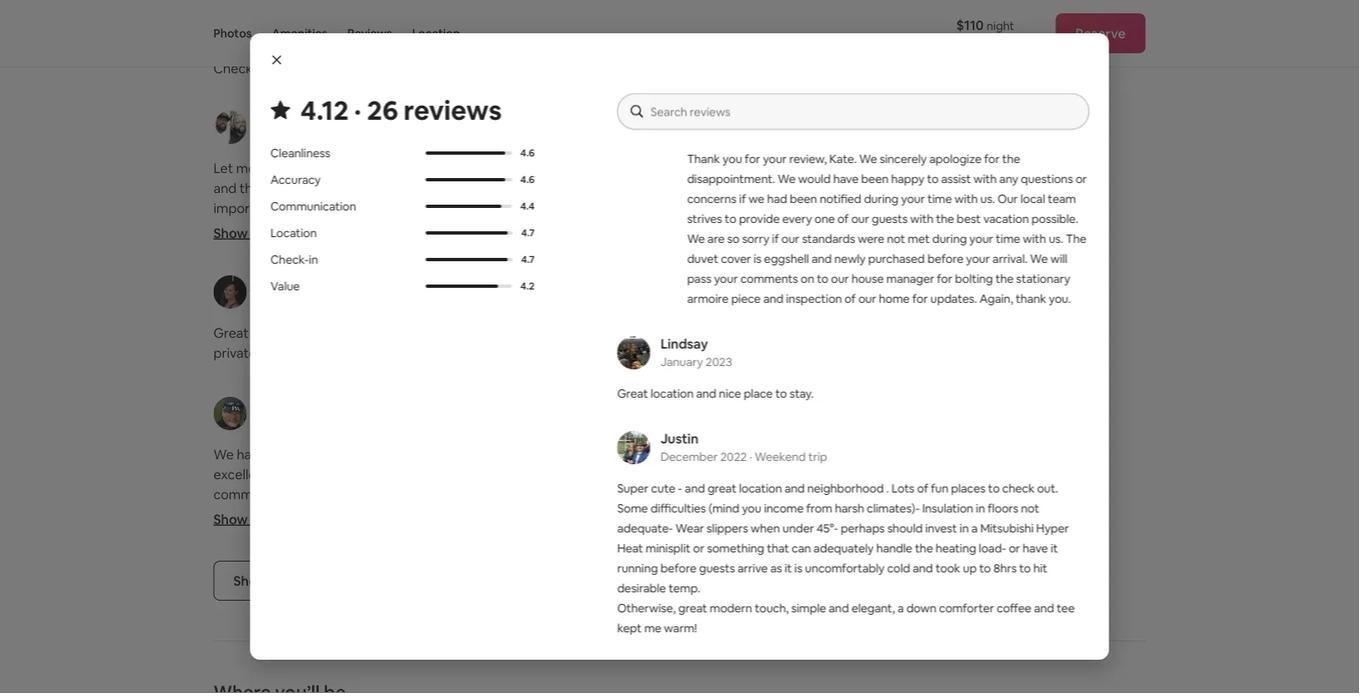 Task type: locate. For each thing, give the bounding box(es) containing it.
0 vertical spatial comments
[[740, 271, 798, 286]]

2 vertical spatial come
[[786, 625, 821, 643]]

again
[[370, 665, 403, 682]]

pod
[[214, 585, 238, 603]]

list
[[207, 109, 1153, 693]]

out.
[[565, 259, 589, 276], [1037, 481, 1058, 496]]

purpose
[[214, 526, 264, 543]]

check- inside 4.12 · 26 reviews dialog
[[270, 252, 308, 267]]

parking down something at the right bottom
[[713, 566, 759, 583]]

the up our
[[1002, 152, 1020, 167]]

Search reviews, Press 'Enter' to search text field
[[650, 103, 1073, 120]]

1 horizontal spatial it
[[748, 685, 757, 693]]

2 vertical spatial before
[[660, 561, 696, 576]]

0 vertical spatial cold
[[887, 561, 910, 576]]

show more button for point.
[[214, 224, 297, 241]]

so inside "the cool looking bed frame has pointy corners (two bruises). there were no instructions in the unit if you had any questions about anything. like a fire ext? the parking for this unit is supposed to be on the street and was not always available because  the location is very busy. many restaurants in the area meant lots of cars. to get to the unit you have to come from the north to turn right onto the street or go through the zeek's pizza parking lot. and the heater?! rumbles and shakes the unit every 4 minutes. it was quite cold in the unit so you had to turn up th"
[[914, 685, 928, 693]]

1 horizontal spatial turn
[[999, 685, 1024, 693]]

lots
[[891, 481, 914, 496]]

0 vertical spatial great
[[415, 199, 448, 216]]

check-in up christine
[[270, 252, 318, 267]]

0 vertical spatial before
[[927, 251, 963, 266]]

so
[[727, 231, 739, 246], [412, 419, 426, 436], [914, 685, 928, 693]]

vacasa western washington image
[[644, 102, 677, 136]]

show all 26 reviews button
[[214, 561, 374, 601]]

be down pictured.
[[386, 199, 402, 216]]

i left think
[[443, 179, 446, 196]]

on
[[800, 271, 814, 286], [282, 486, 298, 503], [945, 566, 960, 583]]

1 horizontal spatial parking
[[713, 566, 759, 583]]

4.7 for location
[[521, 226, 534, 239]]

great inside great location, near restaurants and stores but still quiet and private. it was perfect!
[[214, 324, 249, 341]]

2 horizontal spatial great
[[686, 324, 722, 341]]

jennifer image
[[686, 111, 720, 144]]

remove
[[285, 319, 332, 336]]

1 horizontal spatial very
[[551, 179, 578, 196]]

as inside super cute - and great location and neighborhood . lots of fun places to check out. some difficulties (mind you income from harsh climates)- insulation in floors not adequate- wear slippers when under 45°- perhaps should invest in a mitsubishi hyper heat minisplit or something that can adequately handle the heating load- or have it running before guests arrive as it is uncomfortably cold and took up to 8hrs to hit desirable temp. otherwise, great modern touch, simple and elegant, a down comforter coffee and tee kept me warm!
[[770, 561, 782, 576]]

had down corners
[[952, 526, 975, 543]]

mop
[[341, 546, 370, 563]]

could inside the we have to say it is a nice, clean, up-dated place, wifi is excellent and it is dog friendly. however, we have the following comments on this place. as it is advertised with a kitchen, but there is no stove to cook. only have a counter top multi- purpose use oven; shower stall needs a ledge to hold soap and shampoo; a cleaning mop is needed as water splashing out from shower stall; there has a keurig machine but no coffee pod provided; parking is an issue since couple of restaurants and pubs around. heating system is mounted outside the wall that makes a constant rumbling noise, we could not have a good night sleep. with the noise is a major drawback for us, we would book this place again even it is a very nice & clean place.
[[469, 625, 503, 643]]

1 vertical spatial every
[[967, 665, 1001, 682]]

from inside super cute - and great location and neighborhood . lots of fun places to check out. some difficulties (mind you income from harsh climates)- insulation in floors not adequate- wear slippers when under 45°- perhaps should invest in a mitsubishi hyper heat minisplit or something that can adequately handle the heating load- or have it running before guests arrive as it is uncomfortably cold and took up to 8hrs to hit desirable temp. otherwise, great modern touch, simple and elegant, a down comforter coffee and tee kept me warm!
[[806, 501, 832, 516]]

thank
[[1016, 291, 1046, 306]]

nice left &
[[502, 665, 527, 682]]

off
[[291, 159, 308, 176]]

1 horizontal spatial before
[[927, 251, 963, 266]]

2022
[[720, 450, 747, 465]]

place. down may
[[724, 324, 761, 341]]

running
[[617, 561, 658, 576]]

show all 26 reviews
[[234, 572, 354, 589]]

0 horizontal spatial after
[[426, 379, 457, 396]]

0 vertical spatial told
[[485, 319, 510, 336]]

1 vertical spatial until
[[407, 339, 433, 356]]

christine image
[[214, 275, 247, 309], [214, 275, 247, 309]]

2023 down jennifer
[[754, 129, 780, 144]]

0 horizontal spatial before
[[660, 561, 696, 576]]

was up answering.
[[329, 359, 353, 376]]

door down locksmith
[[396, 319, 425, 336]]

henry image
[[214, 397, 247, 430], [214, 397, 247, 430]]

yourself
[[772, 486, 821, 503]]

1 vertical spatial so
[[412, 419, 426, 436]]

0 vertical spatial very
[[551, 179, 578, 196]]

perhaps
[[841, 521, 885, 536]]

property
[[422, 159, 477, 176], [376, 219, 431, 236], [214, 359, 268, 376], [292, 419, 346, 436]]

so right 'are'
[[727, 231, 739, 246]]

0 horizontal spatial location
[[270, 226, 317, 241]]

0 vertical spatial the
[[1066, 231, 1086, 246]]

0 horizontal spatial out.
[[565, 259, 589, 276]]

up inside super cute - and great location and neighborhood . lots of fun places to check out. some difficulties (mind you income from harsh climates)- insulation in floors not adequate- wear slippers when under 45°- perhaps should invest in a mitsubishi hyper heat minisplit or something that can adequately handle the heating load- or have it running before guests arrive as it is uncomfortably cold and took up to 8hrs to hit desirable temp. otherwise, great modern touch, simple and elegant, a down comforter coffee and tee kept me warm!
[[963, 561, 977, 576]]

is down can
[[794, 561, 802, 576]]

property up "locking"
[[292, 419, 346, 436]]

0 horizontal spatial check-
[[214, 59, 257, 76]]

0 horizontal spatial parking
[[302, 585, 348, 603]]

0 horizontal spatial if
[[739, 191, 746, 206]]

justin image
[[617, 431, 650, 465]]

would down 'review,' at the top of page
[[798, 172, 831, 186]]

of
[[837, 211, 849, 226], [408, 239, 421, 256], [844, 291, 856, 306], [917, 481, 928, 496], [493, 585, 506, 603], [929, 605, 942, 623]]

were inside "the cool looking bed frame has pointy corners (two bruises). there were no instructions in the unit if you had any questions about anything. like a fire ext? the parking for this unit is supposed to be on the street and was not always available because  the location is very busy. many restaurants in the area meant lots of cars. to get to the unit you have to come from the north to turn right onto the street or go through the zeek's pizza parking lot. and the heater?! rumbles and shakes the unit every 4 minutes. it was quite cold in the unit so you had to turn up th"
[[725, 526, 756, 543]]

the left wall
[[540, 605, 561, 623]]

but down splashing
[[492, 566, 513, 583]]

restaurants down came).
[[337, 324, 407, 341]]

4
[[1004, 665, 1012, 682]]

have inside "the cool looking bed frame has pointy corners (two bruises). there were no instructions in the unit if you had any questions about anything. like a fire ext? the parking for this unit is supposed to be on the street and was not always available because  the location is very busy. many restaurants in the area meant lots of cars. to get to the unit you have to come from the north to turn right onto the street or go through the zeek's pizza parking lot. and the heater?! rumbles and shakes the unit every 4 minutes. it was quite cold in the unit so you had to turn up th"
[[738, 625, 767, 643]]

right
[[962, 625, 991, 643]]

from inside the let me start off first by saying the property itself is beautiful and the home is new and as pictured. i think after a few very important fixes that it could be a great spot but not at this point. upon getting to the property i was pleasantly surprised until the key wouldn't come out of the door. thought maybe it was a quick fix but it ended in a locksmith having to come out. eileen offered a $50 credit towards dinner while we waited for locksmith(credit never came). locksmith comes and has to completely remove lock from door and then told us we wouldn't have a door that locks until the morning. after the property manager was notified and asked for a replacement, she stopped answering. eventually after being told too book another place and i would be refunded, vacasa managed to find another property in the city so we could finally have a place with locking doors around 11pm
[[363, 319, 393, 336]]

come inside "the cool looking bed frame has pointy corners (two bruises). there were no instructions in the unit if you had any questions about anything. like a fire ext? the parking for this unit is supposed to be on the street and was not always available because  the location is very busy. many restaurants in the area meant lots of cars. to get to the unit you have to come from the north to turn right onto the street or go through the zeek's pizza parking lot. and the heater?! rumbles and shakes the unit every 4 minutes. it was quite cold in the unit so you had to turn up th"
[[786, 625, 821, 643]]

this right "at"
[[545, 199, 567, 216]]

0 horizontal spatial check-in
[[214, 59, 268, 76]]

coffee inside super cute - and great location and neighborhood . lots of fun places to check out. some difficulties (mind you income from harsh climates)- insulation in floors not adequate- wear slippers when under 45°- perhaps should invest in a mitsubishi hyper heat minisplit or something that can adequately handle the heating load- or have it running before guests arrive as it is uncomfortably cold and took up to 8hrs to hit desirable temp. otherwise, great modern touch, simple and elegant, a down comforter coffee and tee kept me warm!
[[997, 601, 1031, 616]]

after down "itself"
[[482, 179, 512, 196]]

it
[[262, 344, 271, 361], [748, 685, 757, 693]]

have up go
[[738, 625, 767, 643]]

1 horizontal spatial on
[[800, 271, 814, 286]]

1 vertical spatial during
[[932, 231, 967, 246]]

2 horizontal spatial would
[[798, 172, 831, 186]]

dinner
[[430, 279, 469, 296]]

place inside 4.12 · 26 reviews dialog
[[744, 386, 773, 401]]

0 vertical spatial so
[[727, 231, 739, 246]]

2 horizontal spatial if
[[915, 526, 923, 543]]

4.12 · 26 reviews dialog
[[250, 0, 1109, 693]]

location right reviews
[[412, 26, 460, 41]]

upon
[[252, 219, 285, 236]]

towards
[[377, 279, 427, 296]]

looking
[[742, 506, 787, 523]]

floors
[[988, 501, 1018, 516]]

great for great location, near restaurants and stores but still quiet and private. it was perfect!
[[214, 324, 249, 341]]

me down the otherwise,
[[644, 621, 661, 636]]

2 horizontal spatial no
[[758, 526, 774, 543]]

1 horizontal spatial check-in
[[270, 252, 318, 267]]

restaurants up outside
[[509, 585, 579, 603]]

lucy image
[[214, 111, 247, 144], [214, 111, 247, 144]]

the down rumbling
[[354, 645, 375, 662]]

before inside super cute - and great location and neighborhood . lots of fun places to check out. some difficulties (mind you income from harsh climates)- insulation in floors not adequate- wear slippers when under 45°- perhaps should invest in a mitsubishi hyper heat minisplit or something that can adequately handle the heating load- or have it running before guests arrive as it is uncomfortably cold and took up to 8hrs to hit desirable temp. otherwise, great modern touch, simple and elegant, a down comforter coffee and tee kept me warm!
[[660, 561, 696, 576]]

restaurants inside the we have to say it is a nice, clean, up-dated place, wifi is excellent and it is dog friendly. however, we have the following comments on this place. as it is advertised with a kitchen, but there is no stove to cook. only have a counter top multi- purpose use oven; shower stall needs a ledge to hold soap and shampoo; a cleaning mop is needed as water splashing out from shower stall; there has a keurig machine but no coffee pod provided; parking is an issue since couple of restaurants and pubs around. heating system is mounted outside the wall that makes a constant rumbling noise, we could not have a good night sleep. with the noise is a major drawback for us, we would book this place again even it is a very nice & clean place.
[[509, 585, 579, 603]]

in left floors
[[976, 501, 985, 516]]

1 vertical spatial 4.4
[[520, 200, 534, 213]]

0 vertical spatial were
[[858, 231, 884, 246]]

show more up something at the right bottom
[[686, 511, 757, 528]]

1 vertical spatial night
[[249, 645, 281, 662]]

place left stay.
[[744, 386, 773, 401]]

more for and
[[251, 224, 284, 241]]

great place.
[[686, 324, 761, 341]]

shower
[[246, 566, 291, 583]]

a down around. on the left bottom of the page
[[285, 625, 292, 643]]

as
[[368, 179, 382, 196], [435, 546, 448, 563], [770, 561, 782, 576]]

this inside "the cool looking bed frame has pointy corners (two bruises). there were no instructions in the unit if you had any questions about anything. like a fire ext? the parking for this unit is supposed to be on the street and was not always available because  the location is very busy. many restaurants in the area meant lots of cars. to get to the unit you have to come from the north to turn right onto the street or go through the zeek's pizza parking lot. and the heater?! rumbles and shakes the unit every 4 minutes. it was quite cold in the unit so you had to turn up th"
[[783, 566, 805, 583]]

parking
[[713, 566, 759, 583], [302, 585, 348, 603], [919, 645, 965, 662]]

2023 inside lindsay january 2023
[[705, 355, 732, 370]]

communication inside 4.12 · 26 reviews dialog
[[270, 199, 356, 214]]

very down beautiful
[[551, 179, 578, 196]]

had inside thank you for your review, kate. we sincerely apologize for the disappointment. we would have been happy to assist with any questions or concerns if we had been notified during your time with us. our local team strives to provide every one of our guests with the best vacation possible. we are so sorry if our standards were not met during your time with us. the duvet cover is eggshell and newly purchased before your arrival. we will pass your comments on to our house manager for bolting the stationary armoire piece and inspection of our home for updates. again, thank you.
[[767, 191, 787, 206]]

if inside "the cool looking bed frame has pointy corners (two bruises). there were no instructions in the unit if you had any questions about anything. like a fire ext? the parking for this unit is supposed to be on the street and was not always available because  the location is very busy. many restaurants in the area meant lots of cars. to get to the unit you have to come from the north to turn right onto the street or go through the zeek's pizza parking lot. and the heater?! rumbles and shakes the unit every 4 minutes. it was quite cold in the unit so you had to turn up th"
[[915, 526, 923, 543]]

quite
[[787, 685, 818, 693]]

vacasa western washington image
[[644, 102, 677, 136]]

so inside thank you for your review, kate. we sincerely apologize for the disappointment. we would have been happy to assist with any questions or concerns if we had been notified during your time with us. our local team strives to provide every one of our guests with the best vacation possible. we are so sorry if our standards were not met during your time with us. the duvet cover is eggshell and newly purchased before your arrival. we will pass your comments on to our house manager for bolting the stationary armoire piece and inspection of our home for updates. again, thank you.
[[727, 231, 739, 246]]

following
[[536, 466, 592, 483]]

that
[[310, 199, 335, 216], [344, 339, 370, 356], [767, 541, 789, 556], [214, 625, 239, 643]]

this down with
[[309, 665, 331, 682]]

me inside the let me start off first by saying the property itself is beautiful and the home is new and as pictured. i think after a few very important fixes that it could be a great spot but not at this point. upon getting to the property i was pleasantly surprised until the key wouldn't come out of the door. thought maybe it was a quick fix but it ended in a locksmith having to come out. eileen offered a $50 credit towards dinner while we waited for locksmith(credit never came). locksmith comes and has to completely remove lock from door and then told us we wouldn't have a door that locks until the morning. after the property manager was notified and asked for a replacement, she stopped answering. eventually after being told too book another place and i would be refunded, vacasa managed to find another property in the city so we could finally have a place with locking doors around 11pm
[[236, 159, 256, 176]]

0 vertical spatial 4.7
[[1054, 31, 1067, 44]]

0 vertical spatial coffee
[[535, 566, 574, 583]]

very down drawback
[[472, 665, 499, 682]]

4.2 out of 5.0 image
[[425, 285, 512, 288], [425, 285, 498, 288]]

top
[[493, 506, 515, 523]]

2 horizontal spatial location
[[686, 29, 739, 46]]

more for drain.
[[724, 511, 757, 528]]

as right the 'arrive'
[[770, 561, 782, 576]]

on inside thank you for your review, kate. we sincerely apologize for the disappointment. we would have been happy to assist with any questions or concerns if we had been notified during your time with us. our local team strives to provide every one of our guests with the best vacation possible. we are so sorry if our standards were not met during your time with us. the duvet cover is eggshell and newly purchased before your arrival. we will pass your comments on to our house manager for bolting the stationary armoire piece and inspection of our home for updates. again, thank you.
[[800, 271, 814, 286]]

2 vertical spatial on
[[945, 566, 960, 583]]

2 horizontal spatial very
[[979, 585, 1005, 603]]

one
[[814, 211, 835, 226]]

it right even
[[439, 665, 447, 682]]

soap
[[538, 526, 567, 543]]

0 vertical spatial 26
[[367, 92, 398, 127]]

few
[[525, 179, 549, 196]]

us. down the possible.
[[1049, 231, 1063, 246]]

0 vertical spatial manager
[[886, 271, 934, 286]]

of inside super cute - and great location and neighborhood . lots of fun places to check out. some difficulties (mind you income from harsh climates)- insulation in floors not adequate- wear slippers when under 45°- perhaps should invest in a mitsubishi hyper heat minisplit or something that can adequately handle the heating load- or have it running before guests arrive as it is uncomfortably cold and took up to 8hrs to hit desirable temp. otherwise, great modern touch, simple and elegant, a down comforter coffee and tee kept me warm!
[[917, 481, 928, 496]]

our
[[851, 211, 869, 226], [781, 231, 799, 246], [831, 271, 849, 286], [858, 291, 876, 306]]

with inside the we have to say it is a nice, clean, up-dated place, wifi is excellent and it is dog friendly. however, we have the following comments on this place. as it is advertised with a kitchen, but there is no stove to cook. only have a counter top multi- purpose use oven; shower stall needs a ledge to hold soap and shampoo; a cleaning mop is needed as water splashing out from shower stall; there has a keurig machine but no coffee pod provided; parking is an issue since couple of restaurants and pubs around. heating system is mounted outside the wall that makes a constant rumbling noise, we could not have a good night sleep. with the noise is a major drawback for us, we would book this place again even it is a very nice & clean place.
[[476, 486, 502, 503]]

if down disappointment. at the top right
[[739, 191, 746, 206]]

questions inside "the cool looking bed frame has pointy corners (two bruises). there were no instructions in the unit if you had any questions about anything. like a fire ext? the parking for this unit is supposed to be on the street and was not always available because  the location is very busy. many restaurants in the area meant lots of cars. to get to the unit you have to come from the north to turn right onto the street or go through the zeek's pizza parking lot. and the heater?! rumbles and shakes the unit every 4 minutes. it was quite cold in the unit so you had to turn up th"
[[1002, 526, 1062, 543]]

were up the 'newly'
[[858, 231, 884, 246]]

in up ext?
[[852, 526, 862, 543]]

2023
[[723, 119, 749, 134], [754, 129, 780, 144], [754, 294, 781, 309], [705, 355, 732, 370]]

however,
[[400, 466, 457, 483]]

parking for the cool looking bed frame has pointy corners (two bruises). there were no instructions in the unit if you had any questions about anything. like a fire ext? the parking for this unit is supposed to be on the street and was not always available because  the location is very busy. many restaurants in the area meant lots of cars. to get to the unit you have to come from the north to turn right onto the street or go through the zeek's pizza parking lot. and the heater?! rumbles and shakes the unit every 4 minutes. it was quite cold in the unit so you had to turn up th
[[919, 645, 965, 662]]

for up updates.
[[937, 271, 952, 286]]

out. inside super cute - and great location and neighborhood . lots of fun places to check out. some difficulties (mind you income from harsh climates)- insulation in floors not adequate- wear slippers when under 45°- perhaps should invest in a mitsubishi hyper heat minisplit or something that can adequately handle the heating load- or have it running before guests arrive as it is uncomfortably cold and took up to 8hrs to hit desirable temp. otherwise, great modern touch, simple and elegant, a down comforter coffee and tee kept me warm!
[[1037, 481, 1058, 496]]

apologize
[[929, 152, 981, 167]]

bolting
[[955, 271, 993, 286]]

2023 for william
[[754, 294, 781, 309]]

to right getting at the left top of the page
[[336, 219, 350, 236]]

photos
[[214, 26, 252, 41]]

26 for ·
[[367, 92, 398, 127]]

0 vertical spatial door
[[396, 319, 425, 336]]

1 horizontal spatial check-
[[270, 252, 308, 267]]

place. up cook.
[[326, 486, 362, 503]]

2023 down great place.
[[705, 355, 732, 370]]

i down answering.
[[327, 399, 330, 416]]

key
[[266, 239, 288, 256]]

shower
[[327, 526, 373, 543]]

from
[[735, 103, 758, 116], [363, 319, 393, 336], [1006, 446, 1035, 463], [806, 501, 832, 516], [214, 566, 243, 583], [824, 625, 854, 643]]

0 horizontal spatial has
[[360, 566, 381, 583]]

not up many
[[713, 585, 734, 603]]

not inside the let me start off first by saying the property itself is beautiful and the home is new and as pictured. i think after a few very important fixes that it could be a great spot but not at this point. upon getting to the property i was pleasantly surprised until the key wouldn't come out of the door. thought maybe it was a quick fix but it ended in a locksmith having to come out. eileen offered a $50 credit towards dinner while we waited for locksmith(credit never came). locksmith comes and has to completely remove lock from door and then told us we wouldn't have a door that locks until the morning. after the property manager was notified and asked for a replacement, she stopped answering. eventually after being told too book another place and i would be refunded, vacasa managed to find another property in the city so we could finally have a place with locking doors around 11pm
[[506, 199, 527, 216]]

it down location,
[[262, 344, 271, 361]]

any inside thank you for your review, kate. we sincerely apologize for the disappointment. we would have been happy to assist with any questions or concerns if we had been notified during your time with us. our local team strives to provide every one of our guests with the best vacation possible. we are so sorry if our standards were not met during your time with us. the duvet cover is eggshell and newly purchased before your arrival. we will pass your comments on to our house manager for bolting the stationary armoire piece and inspection of our home for updates. again, thank you.
[[999, 172, 1018, 186]]

reviews for 4.12 · 26 reviews
[[403, 92, 501, 127]]

4.4 out of 5.0 image
[[425, 205, 512, 208], [425, 205, 501, 208]]

check-in inside 4.12 · 26 reviews dialog
[[270, 252, 318, 267]]

if right sorry in the top of the page
[[772, 231, 779, 246]]

we left 'are'
[[687, 231, 705, 246]]

would inside thank you for your review, kate. we sincerely apologize for the disappointment. we would have been happy to assist with any questions or concerns if we had been notified during your time with us. our local team strives to provide every one of our guests with the best vacation possible. we are so sorry if our standards were not met during your time with us. the duvet cover is eggshell and newly purchased before your arrival. we will pass your comments on to our house manager for bolting the stationary armoire piece and inspection of our home for updates. again, thank you.
[[798, 172, 831, 186]]

1 vertical spatial nice
[[502, 665, 527, 682]]

you inside bathroom floods a lot. i tried moving the mat away from the drain. that did nothing. you had to squeegee the floor before you could dry yourself off. no place to hang towels either.
[[686, 486, 709, 503]]

0 vertical spatial nice
[[719, 386, 741, 401]]

2023 inside the 'william may 2023'
[[754, 294, 781, 309]]

not left "at"
[[506, 199, 527, 216]]

26 right the all
[[287, 572, 303, 589]]

26 inside dialog
[[367, 92, 398, 127]]

great up 'private.'
[[214, 324, 249, 341]]

1 horizontal spatial every
[[967, 665, 1001, 682]]

be inside "the cool looking bed frame has pointy corners (two bruises). there were no instructions in the unit if you had any questions about anything. like a fire ext? the parking for this unit is supposed to be on the street and was not always available because  the location is very busy. many restaurants in the area meant lots of cars. to get to the unit you have to come from the north to turn right onto the street or go through the zeek's pizza parking lot. and the heater?! rumbles and shakes the unit every 4 minutes. it was quite cold in the unit so you had to turn up th"
[[926, 566, 942, 583]]

guests down something at the right bottom
[[699, 561, 735, 576]]

great inside 4.12 · 26 reviews dialog
[[617, 386, 648, 401]]

great for great place.
[[686, 324, 722, 341]]

great down the temp. at the bottom of page
[[678, 601, 707, 616]]

mitsubishi
[[980, 521, 1034, 536]]

this inside the let me start off first by saying the property itself is beautiful and the home is new and as pictured. i think after a few very important fixes that it could be a great spot but not at this point. upon getting to the property i was pleasantly surprised until the key wouldn't come out of the door. thought maybe it was a quick fix but it ended in a locksmith having to come out. eileen offered a $50 credit towards dinner while we waited for locksmith(credit never came). locksmith comes and has to completely remove lock from door and then told us we wouldn't have a door that locks until the morning. after the property manager was notified and asked for a replacement, she stopped answering. eventually after being told too book another place and i would be refunded, vacasa managed to find another property in the city so we could finally have a place with locking doors around 11pm
[[545, 199, 567, 216]]

1 horizontal spatial manager
[[886, 271, 934, 286]]

any for had
[[978, 526, 999, 543]]

night inside the $110 night
[[987, 18, 1015, 33]]

1 vertical spatial manager
[[271, 359, 326, 376]]

reviews inside 4.12 · 26 reviews dialog
[[403, 92, 501, 127]]

the inside super cute - and great location and neighborhood . lots of fun places to check out. some difficulties (mind you income from harsh climates)- insulation in floors not adequate- wear slippers when under 45°- perhaps should invest in a mitsubishi hyper heat minisplit or something that can adequately handle the heating load- or have it running before guests arrive as it is uncomfortably cold and took up to 8hrs to hit desirable temp. otherwise, great modern touch, simple and elegant, a down comforter coffee and tee kept me warm!
[[915, 541, 933, 556]]

you inside super cute - and great location and neighborhood . lots of fun places to check out. some difficulties (mind you income from harsh climates)- insulation in floors not adequate- wear slippers when under 45°- perhaps should invest in a mitsubishi hyper heat minisplit or something that can adequately handle the heating load- or have it running before guests arrive as it is uncomfortably cold and took up to 8hrs to hit desirable temp. otherwise, great modern touch, simple and elegant, a down comforter coffee and tee kept me warm!
[[742, 501, 761, 516]]

1 vertical spatial parking
[[302, 585, 348, 603]]

0 vertical spatial out.
[[565, 259, 589, 276]]

1 horizontal spatial us.
[[1049, 231, 1063, 246]]

the up minutes.
[[715, 665, 735, 682]]

during down beautiful place. not the most thoughtfully appointed, though.
[[864, 191, 898, 206]]

2 vertical spatial 4.7
[[521, 253, 534, 266]]

heating
[[322, 605, 370, 623]]

a up us,
[[561, 625, 569, 643]]

city
[[386, 419, 409, 436]]

0 vertical spatial after
[[482, 179, 512, 196]]

met
[[908, 231, 930, 246]]

0 vertical spatial until
[[214, 239, 240, 256]]

for right apologize
[[984, 152, 1000, 167]]

we up provide
[[748, 191, 764, 206]]

cold inside super cute - and great location and neighborhood . lots of fun places to check out. some difficulties (mind you income from harsh climates)- insulation in floors not adequate- wear slippers when under 45°- perhaps should invest in a mitsubishi hyper heat minisplit or something that can adequately handle the heating load- or have it running before guests arrive as it is uncomfortably cold and took up to 8hrs to hit desirable temp. otherwise, great modern touch, simple and elegant, a down comforter coffee and tee kept me warm!
[[887, 561, 910, 576]]

1 horizontal spatial were
[[858, 231, 884, 246]]

of up outside
[[493, 585, 506, 603]]

vacasa
[[455, 399, 497, 416]]

questions inside thank you for your review, kate. we sincerely apologize for the disappointment. we would have been happy to assist with any questions or concerns if we had been notified during your time with us. our local team strives to provide every one of our guests with the best vacation possible. we are so sorry if our standards were not met during your time with us. the duvet cover is eggshell and newly purchased before your arrival. we will pass your comments on to our house manager for bolting the stationary armoire piece and inspection of our home for updates. again, thank you.
[[1021, 172, 1073, 186]]

1 vertical spatial communication
[[270, 199, 356, 214]]

again,
[[980, 291, 1013, 306]]

1 vertical spatial me
[[644, 621, 661, 636]]

from inside "the cool looking bed frame has pointy corners (two bruises). there were no instructions in the unit if you had any questions about anything. like a fire ext? the parking for this unit is supposed to be on the street and was not always available because  the location is very busy. many restaurants in the area meant lots of cars. to get to the unit you have to come from the north to turn right onto the street or go through the zeek's pizza parking lot. and the heater?! rumbles and shakes the unit every 4 minutes. it was quite cold in the unit so you had to turn up th"
[[824, 625, 854, 643]]

questions for for
[[1021, 172, 1073, 186]]

1 vertical spatial cold
[[821, 685, 848, 693]]

william may 2023
[[730, 274, 781, 309]]

waited
[[527, 279, 569, 296]]

from inside the we have to say it is a nice, clean, up-dated place, wifi is excellent and it is dog friendly. however, we have the following comments on this place. as it is advertised with a kitchen, but there is no stove to cook. only have a counter top multi- purpose use oven; shower stall needs a ledge to hold soap and shampoo; a cleaning mop is needed as water splashing out from shower stall; there has a keurig machine but no coffee pod provided; parking is an issue since couple of restaurants and pubs around. heating system is mounted outside the wall that makes a constant rumbling noise, we could not have a good night sleep. with the noise is a major drawback for us, we would book this place again even it is a very nice & clean place.
[[214, 566, 243, 583]]

place,
[[472, 446, 508, 463]]

very
[[551, 179, 578, 196], [979, 585, 1005, 603], [472, 665, 499, 682]]

1 vertical spatial book
[[275, 665, 306, 682]]

every left one
[[782, 211, 812, 226]]

morning.
[[460, 339, 514, 356]]

adequate-
[[617, 521, 673, 536]]

it inside "the cool looking bed frame has pointy corners (two bruises). there were no instructions in the unit if you had any questions about anything. like a fire ext? the parking for this unit is supposed to be on the street and was not always available because  the location is very busy. many restaurants in the area meant lots of cars. to get to the unit you have to come from the north to turn right onto the street or go through the zeek's pizza parking lot. and the heater?! rumbles and shakes the unit every 4 minutes. it was quite cold in the unit so you had to turn up th"
[[748, 685, 757, 693]]

harsh
[[835, 501, 864, 516]]

but down following at the left bottom of the page
[[567, 486, 588, 503]]

0 vertical spatial been
[[861, 172, 888, 186]]

is right "itself"
[[513, 159, 522, 176]]

thank you for your review, kate. we sincerely apologize for the disappointment. we would have been happy to assist with any questions or concerns if we had been notified during your time with us. our local team strives to provide every one of our guests with the best vacation possible. we are so sorry if our standards were not met during your time with us. the duvet cover is eggshell and newly purchased before your arrival. we will pass your comments on to our house manager for bolting the stationary armoire piece and inspection of our home for updates. again, thank you.
[[687, 152, 1087, 306]]

0 vertical spatial come
[[347, 239, 382, 256]]

that inside super cute - and great location and neighborhood . lots of fun places to check out. some difficulties (mind you income from harsh climates)- insulation in floors not adequate- wear slippers when under 45°- perhaps should invest in a mitsubishi hyper heat minisplit or something that can adequately handle the heating load- or have it running before guests arrive as it is uncomfortably cold and took up to 8hrs to hit desirable temp. otherwise, great modern touch, simple and elegant, a down comforter coffee and tee kept me warm!
[[767, 541, 789, 556]]

before inside bathroom floods a lot. i tried moving the mat away from the drain. that did nothing. you had to squeegee the floor before you could dry yourself off. no place to hang towels either.
[[1017, 466, 1058, 483]]

4.7
[[1054, 31, 1067, 44], [521, 226, 534, 239], [521, 253, 534, 266]]

tee
[[1057, 601, 1075, 616]]

to left say
[[269, 446, 282, 463]]

1 vertical spatial restaurants
[[509, 585, 579, 603]]

justin image
[[617, 431, 650, 465]]

1 horizontal spatial so
[[727, 231, 739, 246]]

0 horizontal spatial night
[[249, 645, 281, 662]]

1 horizontal spatial no
[[516, 566, 532, 583]]

because
[[836, 585, 888, 603]]

lindsay image
[[617, 336, 650, 370]]

1 horizontal spatial 26
[[367, 92, 398, 127]]

in up towards
[[382, 259, 393, 276]]

notified inside the let me start off first by saying the property itself is beautiful and the home is new and as pictured. i think after a few very important fixes that it could be a great spot but not at this point. upon getting to the property i was pleasantly surprised until the key wouldn't come out of the door. thought maybe it was a quick fix but it ended in a locksmith having to come out. eileen offered a $50 credit towards dinner while we waited for locksmith(credit never came). locksmith comes and has to completely remove lock from door and then told us we wouldn't have a door that locks until the morning. after the property manager was notified and asked for a replacement, she stopped answering. eventually after being told too book another place and i would be refunded, vacasa managed to find another property in the city so we could finally have a place with locking doors around 11pm
[[356, 359, 403, 376]]

4.7 out of 5.0 image
[[425, 231, 513, 235], [425, 231, 507, 235], [425, 258, 513, 261], [425, 258, 507, 261]]

the up towels
[[962, 466, 982, 483]]

great down pictured.
[[415, 199, 448, 216]]

reviews inside show all 26 reviews button
[[306, 572, 354, 589]]

nothing.
[[777, 466, 827, 483]]

you
[[830, 466, 853, 483]]

replacement,
[[502, 359, 583, 376]]

communication
[[214, 29, 311, 46], [270, 199, 356, 214]]

1 horizontal spatial door
[[396, 319, 425, 336]]

parking for we have to say it is a nice, clean, up-dated place, wifi is excellent and it is dog friendly. however, we have the following comments on this place. as it is advertised with a kitchen, but there is no stove to cook. only have a counter top multi- purpose use oven; shower stall needs a ledge to hold soap and shampoo; a cleaning mop is needed as water splashing out from shower stall; there has a keurig machine but no coffee pod provided; parking is an issue since couple of restaurants and pubs around. heating system is mounted outside the wall that makes a constant rumbling noise, we could not have a good night sleep. with the noise is a major drawback for us, we would book this place again even it is a very nice & clean place.
[[302, 585, 348, 603]]

4.4 inside 4.12 · 26 reviews dialog
[[520, 200, 534, 213]]

great down armoire
[[686, 324, 722, 341]]

william image
[[686, 275, 720, 309]]

1 horizontal spatial if
[[772, 231, 779, 246]]

0 horizontal spatial would
[[235, 665, 272, 682]]

before down met
[[927, 251, 963, 266]]

every down "lot." in the bottom right of the page
[[967, 665, 1001, 682]]

26 inside button
[[287, 572, 303, 589]]

manager inside the let me start off first by saying the property itself is beautiful and the home is new and as pictured. i think after a few very important fixes that it could be a great spot but not at this point. upon getting to the property i was pleasantly surprised until the key wouldn't come out of the door. thought maybe it was a quick fix but it ended in a locksmith having to come out. eileen offered a $50 credit towards dinner while we waited for locksmith(credit never came). locksmith comes and has to completely remove lock from door and then told us we wouldn't have a door that locks until the morning. after the property manager was notified and asked for a replacement, she stopped answering. eventually after being told too book another place and i would be refunded, vacasa managed to find another property in the city so we could finally have a place with locking doors around 11pm
[[271, 359, 326, 376]]

had up no
[[856, 466, 879, 483]]

as left water
[[435, 546, 448, 563]]

the down invest
[[915, 541, 933, 556]]

has
[[534, 299, 555, 316], [856, 506, 877, 523], [360, 566, 381, 583]]

2 vertical spatial the
[[686, 566, 710, 583]]

came).
[[354, 299, 395, 316]]

0 vertical spatial notified
[[820, 191, 861, 206]]

wall
[[564, 605, 588, 623]]

fix
[[286, 259, 301, 276]]

been
[[861, 172, 888, 186], [790, 191, 817, 206]]

out up towards
[[384, 239, 405, 256]]

wouldn't
[[290, 239, 344, 256], [214, 339, 267, 356]]

or
[[726, 645, 745, 662]]

restaurants inside "the cool looking bed frame has pointy corners (two bruises). there were no instructions in the unit if you had any questions about anything. like a fire ext? the parking for this unit is supposed to be on the street and was not always available because  the location is very busy. many restaurants in the area meant lots of cars. to get to the unit you have to come from the north to turn right onto the street or go through the zeek's pizza parking lot. and the heater?! rumbles and shakes the unit every 4 minutes. it was quite cold in the unit so you had to turn up th"
[[722, 605, 792, 623]]

but
[[482, 199, 503, 216], [304, 259, 325, 276], [477, 324, 498, 341], [567, 486, 588, 503], [492, 566, 513, 583]]

1 horizontal spatial comments
[[740, 271, 798, 286]]

0 horizontal spatial so
[[412, 419, 426, 436]]

door.
[[448, 239, 479, 256]]

of inside the let me start off first by saying the property itself is beautiful and the home is new and as pictured. i think after a few very important fixes that it could be a great spot but not at this point. upon getting to the property i was pleasantly surprised until the key wouldn't come out of the door. thought maybe it was a quick fix but it ended in a locksmith having to come out. eileen offered a $50 credit towards dinner while we waited for locksmith(credit never came). locksmith comes and has to completely remove lock from door and then told us we wouldn't have a door that locks until the morning. after the property manager was notified and asked for a replacement, she stopped answering. eventually after being told too book another place and i would be refunded, vacasa managed to find another property in the city so we could finally have a place with locking doors around 11pm
[[408, 239, 421, 256]]

1 horizontal spatial guests
[[872, 211, 908, 226]]

1 horizontal spatial up
[[1027, 685, 1043, 693]]

book inside the let me start off first by saying the property itself is beautiful and the home is new and as pictured. i think after a few very important fixes that it could be a great spot but not at this point. upon getting to the property i was pleasantly surprised until the key wouldn't come out of the door. thought maybe it was a quick fix but it ended in a locksmith having to come out. eileen offered a $50 credit towards dinner while we waited for locksmith(credit never came). locksmith comes and has to completely remove lock from door and then told us we wouldn't have a door that locks until the morning. after the property manager was notified and asked for a replacement, she stopped answering. eventually after being told too book another place and i would be refunded, vacasa managed to find another property in the city so we could finally have a place with locking doors around 11pm
[[549, 379, 580, 396]]

1 vertical spatial before
[[1017, 466, 1058, 483]]

1 vertical spatial location
[[739, 481, 782, 496]]

there down the mop
[[324, 566, 357, 583]]

turn down cars.
[[933, 625, 959, 643]]

not inside super cute - and great location and neighborhood . lots of fun places to check out. some difficulties (mind you income from harsh climates)- insulation in floors not adequate- wear slippers when under 45°- perhaps should invest in a mitsubishi hyper heat minisplit or something that can adequately handle the heating load- or have it running before guests arrive as it is uncomfortably cold and took up to 8hrs to hit desirable temp. otherwise, great modern touch, simple and elegant, a down comforter coffee and tee kept me warm!
[[1021, 501, 1039, 516]]

4.6 out of 5.0 image
[[425, 152, 512, 155], [425, 152, 505, 155], [425, 178, 512, 182], [425, 178, 505, 182]]

11pm
[[411, 439, 442, 456]]

the up pictured.
[[398, 159, 419, 176]]

lindsay image
[[617, 336, 650, 370]]

be down heating
[[926, 566, 942, 583]]

4.4
[[580, 31, 594, 44], [520, 200, 534, 213]]

1 horizontal spatial location
[[739, 481, 782, 496]]

vacasa
[[760, 103, 793, 116]]

the left tee
[[1035, 605, 1056, 623]]

0 horizontal spatial time
[[927, 191, 952, 206]]

not down check
[[1021, 501, 1039, 516]]

guests up purchased
[[872, 211, 908, 226]]

turn
[[933, 625, 959, 643], [999, 685, 1024, 693]]

a left lots
[[897, 601, 904, 616]]

with down the possible.
[[1023, 231, 1046, 246]]

place inside the we have to say it is a nice, clean, up-dated place, wifi is excellent and it is dog friendly. however, we have the following comments on this place. as it is advertised with a kitchen, but there is no stove to cook. only have a counter top multi- purpose use oven; shower stall needs a ledge to hold soap and shampoo; a cleaning mop is needed as water splashing out from shower stall; there has a keurig machine but no coffee pod provided; parking is an issue since couple of restaurants and pubs around. heating system is mounted outside the wall that makes a constant rumbling noise, we could not have a good night sleep. with the noise is a major drawback for us, we would book this place again even it is a very nice & clean place.
[[334, 665, 367, 682]]

lots
[[904, 605, 926, 623]]

on down heating
[[945, 566, 960, 583]]

your down cover at the top of page
[[714, 271, 738, 286]]

with up met
[[910, 211, 933, 226]]

out
[[384, 239, 405, 256], [549, 546, 570, 563]]

not inside thank you for your review, kate. we sincerely apologize for the disappointment. we would have been happy to assist with any questions or concerns if we had been notified during your time with us. our local team strives to provide every one of our guests with the best vacation possible. we are so sorry if our standards were not met during your time with us. the duvet cover is eggshell and newly purchased before your arrival. we will pass your comments on to our house manager for bolting the stationary armoire piece and inspection of our home for updates. again, thank you.
[[887, 231, 905, 246]]

1 vertical spatial notified
[[356, 359, 403, 376]]

0 horizontal spatial me
[[236, 159, 256, 176]]

in up heating
[[960, 521, 969, 536]]

still
[[501, 324, 521, 341]]

out. right check
[[1037, 481, 1058, 496]]

2023 inside response from vacasa western washington march 2023
[[723, 119, 749, 134]]

machine
[[437, 566, 489, 583]]

friendly.
[[349, 466, 397, 483]]

0 horizontal spatial come
[[347, 239, 382, 256]]

0 horizontal spatial nice
[[502, 665, 527, 682]]

house
[[851, 271, 884, 286]]

not inside "the cool looking bed frame has pointy corners (two bruises). there were no instructions in the unit if you had any questions about anything. like a fire ext? the parking for this unit is supposed to be on the street and was not always available because  the location is very busy. many restaurants in the area meant lots of cars. to get to the unit you have to come from the north to turn right onto the street or go through the zeek's pizza parking lot. and the heater?! rumbles and shakes the unit every 4 minutes. it was quite cold in the unit so you had to turn up th"
[[713, 585, 734, 603]]

lindsay january 2023
[[660, 335, 732, 370]]

show more button down important
[[214, 224, 297, 241]]

cleaning
[[287, 546, 338, 563]]

2023 inside the jennifer july 2023
[[754, 129, 780, 144]]

me inside super cute - and great location and neighborhood . lots of fun places to check out. some difficulties (mind you income from harsh climates)- insulation in floors not adequate- wear slippers when under 45°- perhaps should invest in a mitsubishi hyper heat minisplit or something that can adequately handle the heating load- or have it running before guests arrive as it is uncomfortably cold and took up to 8hrs to hit desirable temp. otherwise, great modern touch, simple and elegant, a down comforter coffee and tee kept me warm!
[[644, 621, 661, 636]]

2 horizontal spatial has
[[856, 506, 877, 523]]

communication up getting at the left top of the page
[[270, 199, 356, 214]]

1 vertical spatial out.
[[1037, 481, 1058, 496]]

would inside the we have to say it is a nice, clean, up-dated place, wifi is excellent and it is dog friendly. however, we have the following comments on this place. as it is advertised with a kitchen, but there is no stove to cook. only have a counter top multi- purpose use oven; shower stall needs a ledge to hold soap and shampoo; a cleaning mop is needed as water splashing out from shower stall; there has a keurig machine but no coffee pod provided; parking is an issue since couple of restaurants and pubs around. heating system is mounted outside the wall that makes a constant rumbling noise, we could not have a good night sleep. with the noise is a major drawback for us, we would book this place again even it is a very nice & clean place.
[[235, 665, 272, 682]]

0 vertical spatial there
[[214, 506, 247, 523]]



Task type: describe. For each thing, give the bounding box(es) containing it.
have down place,
[[481, 466, 510, 483]]

1 horizontal spatial been
[[861, 172, 888, 186]]

location button
[[412, 0, 460, 67]]

i inside bathroom floods a lot. i tried moving the mat away from the drain. that did nothing. you had to squeegee the floor before you could dry yourself off. no place to hang towels either.
[[833, 446, 837, 463]]

for inside "the cool looking bed frame has pointy corners (two bruises). there were no instructions in the unit if you had any questions about anything. like a fire ext? the parking for this unit is supposed to be on the street and was not always available because  the location is very busy. many restaurants in the area meant lots of cars. to get to the unit you have to come from the north to turn right onto the street or go through the zeek's pizza parking lot. and the heater?! rumbles and shakes the unit every 4 minutes. it was quite cold in the unit so you had to turn up th"
[[762, 566, 780, 583]]

it up $50
[[328, 259, 337, 276]]

sincerely
[[880, 152, 927, 167]]

onto
[[994, 625, 1022, 643]]

has inside the let me start off first by saying the property itself is beautiful and the home is new and as pictured. i think after a few very important fixes that it could be a great spot but not at this point. upon getting to the property i was pleasantly surprised until the key wouldn't come out of the door. thought maybe it was a quick fix but it ended in a locksmith having to come out. eileen offered a $50 credit towards dinner while we waited for locksmith(credit never came). locksmith comes and has to completely remove lock from door and then told us we wouldn't have a door that locks until the morning. after the property manager was notified and asked for a replacement, she stopped answering. eventually after being told too book another place and i would be refunded, vacasa managed to find another property in the city so we could finally have a place with locking doors around 11pm
[[534, 299, 555, 316]]

with inside the let me start off first by saying the property itself is beautiful and the home is new and as pictured. i think after a few very important fixes that it could be a great spot but not at this point. upon getting to the property i was pleasantly surprised until the key wouldn't come out of the door. thought maybe it was a quick fix but it ended in a locksmith having to come out. eileen offered a $50 credit towards dinner while we waited for locksmith(credit never came). locksmith comes and has to completely remove lock from door and then told us we wouldn't have a door that locks until the morning. after the property manager was notified and asked for a replacement, she stopped answering. eventually after being told too book another place and i would be refunded, vacasa managed to find another property in the city so we could finally have a place with locking doors around 11pm
[[250, 439, 276, 456]]

purchased
[[868, 251, 925, 266]]

fire
[[823, 546, 843, 563]]

as inside the we have to say it is a nice, clean, up-dated place, wifi is excellent and it is dog friendly. however, we have the following comments on this place. as it is advertised with a kitchen, but there is no stove to cook. only have a counter top multi- purpose use oven; shower stall needs a ledge to hold soap and shampoo; a cleaning mop is needed as water splashing out from shower stall; there has a keurig machine but no coffee pod provided; parking is an issue since couple of restaurants and pubs around. heating system is mounted outside the wall that makes a constant rumbling noise, we could not have a good night sleep. with the noise is a major drawback for us, we would book this place again even it is a very nice & clean place.
[[435, 546, 448, 563]]

while
[[472, 279, 503, 296]]

through
[[767, 645, 816, 662]]

2023 for jennifer
[[754, 129, 780, 144]]

comments inside the we have to say it is a nice, clean, up-dated place, wifi is excellent and it is dog friendly. however, we have the following comments on this place. as it is advertised with a kitchen, but there is no stove to cook. only have a counter top multi- purpose use oven; shower stall needs a ledge to hold soap and shampoo; a cleaning mop is needed as water splashing out from shower stall; there has a keurig machine but no coffee pod provided; parking is an issue since couple of restaurants and pubs around. heating system is mounted outside the wall that makes a constant rumbling noise, we could not have a good night sleep. with the noise is a major drawback for us, we would book this place again even it is a very nice & clean place.
[[214, 486, 279, 503]]

use
[[267, 526, 289, 543]]

have up needs
[[400, 506, 429, 523]]

the left best
[[936, 211, 954, 226]]

locking
[[279, 439, 323, 456]]

the up around
[[363, 419, 383, 436]]

system
[[373, 605, 418, 623]]

the up ended
[[353, 219, 373, 236]]

never
[[316, 299, 351, 316]]

review,
[[789, 152, 827, 167]]

major
[[435, 645, 471, 662]]

a
[[792, 446, 801, 463]]

have inside super cute - and great location and neighborhood . lots of fun places to check out. some difficulties (mind you income from harsh climates)- insulation in floors not adequate- wear slippers when under 45°- perhaps should invest in a mitsubishi hyper heat minisplit or something that can adequately handle the heating load- or have it running before guests arrive as it is uncomfortably cold and took up to 8hrs to hit desirable temp. otherwise, great modern touch, simple and elegant, a down comforter coffee and tee kept me warm!
[[1023, 541, 1048, 556]]

it down can
[[784, 561, 792, 576]]

but inside great location, near restaurants and stores but still quiet and private. it was perfect!
[[477, 324, 498, 341]]

clean
[[542, 665, 575, 682]]

unit down right
[[941, 665, 964, 682]]

is right the mop
[[373, 546, 382, 563]]

the up ext?
[[865, 526, 886, 543]]

simple
[[791, 601, 826, 616]]

best
[[957, 211, 981, 226]]

a left ledge
[[444, 526, 451, 543]]

a up heating
[[971, 521, 978, 536]]

jennifer
[[730, 109, 781, 126]]

1 vertical spatial if
[[772, 231, 779, 246]]

tried
[[839, 446, 869, 463]]

place. down good
[[214, 685, 250, 693]]

places
[[951, 481, 985, 496]]

surprised
[[532, 219, 589, 236]]

had down "lot." in the bottom right of the page
[[956, 685, 980, 693]]

0 vertical spatial 4.6
[[1053, 1, 1067, 14]]

has inside "the cool looking bed frame has pointy corners (two bruises). there were no instructions in the unit if you had any questions about anything. like a fire ext? the parking for this unit is supposed to be on the street and was not always available because  the location is very busy. many restaurants in the area meant lots of cars. to get to the unit you have to come from the north to turn right onto the street or go through the zeek's pizza parking lot. and the heater?! rumbles and shakes the unit every 4 minutes. it was quite cold in the unit so you had to turn up th"
[[856, 506, 877, 523]]

your down happy
[[901, 191, 925, 206]]

every inside thank you for your review, kate. we sincerely apologize for the disappointment. we would have been happy to assist with any questions or concerns if we had been notified during your time with us. our local team strives to provide every one of our guests with the best vacation possible. we are so sorry if our standards were not met during your time with us. the duvet cover is eggshell and newly purchased before your arrival. we will pass your comments on to our house manager for bolting the stationary armoire piece and inspection of our home for updates. again, thank you.
[[782, 211, 812, 226]]

could inside bathroom floods a lot. i tried moving the mat away from the drain. that did nothing. you had to squeegee the floor before you could dry yourself off. no place to hang towels either.
[[712, 486, 746, 503]]

have down managed
[[525, 419, 554, 436]]

to down top
[[492, 526, 505, 543]]

has inside the we have to say it is a nice, clean, up-dated place, wifi is excellent and it is dog friendly. however, we have the following comments on this place. as it is advertised with a kitchen, but there is no stove to cook. only have a counter top multi- purpose use oven; shower stall needs a ledge to hold soap and shampoo; a cleaning mop is needed as water splashing out from shower stall; there has a keurig machine but no coffee pod provided; parking is an issue since couple of restaurants and pubs around. heating system is mounted outside the wall that makes a constant rumbling noise, we could not have a good night sleep. with the noise is a major drawback for us, we would book this place again even it is a very nice & clean place.
[[360, 566, 381, 583]]

list containing lucy
[[207, 109, 1153, 693]]

for left updates.
[[912, 291, 928, 306]]

we down dated
[[460, 466, 478, 483]]

perfect!
[[301, 344, 350, 361]]

dry
[[748, 486, 769, 503]]

were inside thank you for your review, kate. we sincerely apologize for the disappointment. we would have been happy to assist with any questions or concerns if we had been notified during your time with us. our local team strives to provide every one of our guests with the best vacation possible. we are so sorry if our standards were not met during your time with us. the duvet cover is eggshell and newly purchased before your arrival. we will pass your comments on to our house manager for bolting the stationary armoire piece and inspection of our home for updates. again, thank you.
[[858, 231, 884, 246]]

could down the vacasa
[[450, 419, 484, 436]]

for right waited
[[572, 279, 590, 296]]

in up doors on the left of page
[[349, 419, 360, 436]]

show more for and
[[214, 224, 284, 241]]

1 horizontal spatial during
[[932, 231, 967, 246]]

0 vertical spatial check-in
[[214, 59, 268, 76]]

to down moving
[[882, 466, 895, 483]]

a down major
[[462, 665, 469, 682]]

super cute - and great location and neighborhood . lots of fun places to check out. some difficulties (mind you income from harsh climates)- insulation in floors not adequate- wear slippers when under 45°- perhaps should invest in a mitsubishi hyper heat minisplit or something that can adequately handle the heating load- or have it running before guests arrive as it is uncomfortably cold and took up to 8hrs to hit desirable temp. otherwise, great modern touch, simple and elegant, a down comforter coffee and tee kept me warm!
[[617, 481, 1075, 636]]

we right the kate.
[[859, 152, 877, 167]]

location inside "the cool looking bed frame has pointy corners (two bruises). there were no instructions in the unit if you had any questions about anything. like a fire ext? the parking for this unit is supposed to be on the street and was not always available because  the location is very busy. many restaurants in the area meant lots of cars. to get to the unit you have to come from the north to turn right onto the street or go through the zeek's pizza parking lot. and the heater?! rumbles and shakes the unit every 4 minutes. it was quite cold in the unit so you had to turn up th"
[[915, 585, 964, 603]]

we inside thank you for your review, kate. we sincerely apologize for the disappointment. we would have been happy to assist with any questions or concerns if we had been notified during your time with us. our local team strives to provide every one of our guests with the best vacation possible. we are so sorry if our standards were not met during your time with us. the duvet cover is eggshell and newly purchased before your arrival. we will pass your comments on to our house manager for bolting the stationary armoire piece and inspection of our home for updates. again, thank you.
[[748, 191, 764, 206]]

the up asked
[[436, 339, 457, 356]]

william image
[[686, 275, 720, 309]]

property up think
[[422, 159, 477, 176]]

handle
[[876, 541, 912, 556]]

makes
[[242, 625, 282, 643]]

a inside "the cool looking bed frame has pointy corners (two bruises). there were no instructions in the unit if you had any questions about anything. like a fire ext? the parking for this unit is supposed to be on the street and was not always available because  the location is very busy. many restaurants in the area meant lots of cars. to get to the unit you have to come from the north to turn right onto the street or go through the zeek's pizza parking lot. and the heater?! rumbles and shakes the unit every 4 minutes. it was quite cold in the unit so you had to turn up th"
[[813, 546, 820, 563]]

0 vertical spatial communication
[[214, 29, 311, 46]]

the right shakes
[[917, 665, 938, 682]]

appointed,
[[944, 159, 1011, 176]]

spot
[[451, 199, 479, 216]]

any for with
[[999, 172, 1018, 186]]

with up best
[[954, 191, 978, 206]]

reserve
[[1076, 25, 1126, 42]]

home inside the let me start off first by saying the property itself is beautiful and the home is new and as pictured. i think after a few very important fixes that it could be a great spot but not at this point. upon getting to the property i was pleasantly surprised until the key wouldn't come out of the door. thought maybe it was a quick fix but it ended in a locksmith having to come out. eileen offered a $50 credit towards dinner while we waited for locksmith(credit never came). locksmith comes and has to completely remove lock from door and then told us we wouldn't have a door that locks until the morning. after the property manager was notified and asked for a replacement, she stopped answering. eventually after being told too book another place and i would be refunded, vacasa managed to find another property in the city so we could finally have a place with locking doors around 11pm
[[263, 179, 298, 196]]

around
[[365, 439, 408, 456]]

1 horizontal spatial or
[[1009, 541, 1020, 556]]

great for great location and nice place to stay.
[[617, 386, 648, 401]]

had inside bathroom floods a lot. i tried moving the mat away from the drain. that did nothing. you had to squeegee the floor before you could dry yourself off. no place to hang towels either.
[[856, 466, 879, 483]]

out inside the let me start off first by saying the property itself is beautiful and the home is new and as pictured. i think after a few very important fixes that it could be a great spot but not at this point. upon getting to the property i was pleasantly surprised until the key wouldn't come out of the door. thought maybe it was a quick fix but it ended in a locksmith having to come out. eileen offered a $50 credit towards dinner while we waited for locksmith(credit never came). locksmith comes and has to completely remove lock from door and then told us we wouldn't have a door that locks until the morning. after the property manager was notified and asked for a replacement, she stopped answering. eventually after being told too book another place and i would be refunded, vacasa managed to find another property in the city so we could finally have a place with locking doors around 11pm
[[384, 239, 405, 256]]

reviews for show all 26 reviews
[[306, 572, 354, 589]]

will
[[1050, 251, 1067, 266]]

1 vertical spatial another
[[240, 419, 289, 436]]

location inside super cute - and great location and neighborhood . lots of fun places to check out. some difficulties (mind you income from harsh climates)- insulation in floors not adequate- wear slippers when under 45°- perhaps should invest in a mitsubishi hyper heat minisplit or something that can adequately handle the heating load- or have it running before guests arrive as it is uncomfortably cold and took up to 8hrs to hit desirable temp. otherwise, great modern touch, simple and elegant, a down comforter coffee and tee kept me warm!
[[739, 481, 782, 496]]

restaurants inside great location, near restaurants and stores but still quiet and private. it was perfect!
[[337, 324, 407, 341]]

0 vertical spatial wouldn't
[[290, 239, 344, 256]]

a down managed
[[557, 419, 564, 436]]

guests inside thank you for your review, kate. we sincerely apologize for the disappointment. we would have been happy to assist with any questions or concerns if we had been notified during your time with us. our local team strives to provide every one of our guests with the best vacation possible. we are so sorry if our standards were not met during your time with us. the duvet cover is eggshell and newly purchased before your arrival. we will pass your comments on to our house manager for bolting the stationary armoire piece and inspection of our home for updates. again, thank you.
[[872, 211, 908, 226]]

inspection
[[786, 291, 842, 306]]

the up important
[[240, 179, 260, 196]]

christine
[[257, 274, 313, 291]]

concerns
[[687, 191, 736, 206]]

noise
[[378, 645, 410, 662]]

unit down shakes
[[888, 685, 911, 693]]

location inside 4.12 · 26 reviews dialog
[[270, 226, 317, 241]]

a down pictured.
[[405, 199, 412, 216]]

hang
[[919, 486, 950, 503]]

0 vertical spatial another
[[214, 399, 262, 416]]

to right managed
[[561, 399, 574, 416]]

to left hit
[[1019, 561, 1031, 576]]

the inside thank you for your review, kate. we sincerely apologize for the disappointment. we would have been happy to assist with any questions or concerns if we had been notified during your time with us. our local team strives to provide every one of our guests with the best vacation possible. we are so sorry if our standards were not met during your time with us. the duvet cover is eggshell and newly purchased before your arrival. we will pass your comments on to our house manager for bolting the stationary armoire piece and inspection of our home for updates. again, thank you.
[[1066, 231, 1086, 246]]

cold inside "the cool looking bed frame has pointy corners (two bruises). there were no instructions in the unit if you had any questions about anything. like a fire ext? the parking for this unit is supposed to be on the street and was not always available because  the location is very busy. many restaurants in the area meant lots of cars. to get to the unit you have to come from the north to turn right onto the street or go through the zeek's pizza parking lot. and the heater?! rumbles and shakes the unit every 4 minutes. it was quite cold in the unit so you had to turn up th"
[[821, 685, 848, 693]]

issue
[[381, 585, 412, 603]]

for down "july"
[[745, 152, 760, 167]]

provided;
[[241, 585, 299, 603]]

it right 'as'
[[384, 486, 392, 503]]

home inside thank you for your review, kate. we sincerely apologize for the disappointment. we would have been happy to assist with any questions or concerns if we had been notified during your time with us. our local team strives to provide every one of our guests with the best vacation possible. we are so sorry if our standards were not met during your time with us. the duvet cover is eggshell and newly purchased before your arrival. we will pass your comments on to our house manager for bolting the stationary armoire piece and inspection of our home for updates. again, thank you.
[[879, 291, 910, 306]]

find
[[214, 419, 237, 436]]

of inside "the cool looking bed frame has pointy corners (two bruises). there were no instructions in the unit if you had any questions about anything. like a fire ext? the parking for this unit is supposed to be on the street and was not always available because  the location is very busy. many restaurants in the area meant lots of cars. to get to the unit you have to come from the north to turn right onto the street or go through the zeek's pizza parking lot. and the heater?! rumbles and shakes the unit every 4 minutes. it was quite cold in the unit so you had to turn up th"
[[929, 605, 942, 623]]

i up locksmith
[[434, 219, 437, 236]]

have inside thank you for your review, kate. we sincerely apologize for the disappointment. we would have been happy to assist with any questions or concerns if we had been notified during your time with us. our local team strives to provide every one of our guests with the best vacation possible. we are so sorry if our standards were not met during your time with us. the duvet cover is eggshell and newly purchased before your arrival. we will pass your comments on to our house manager for bolting the stationary armoire piece and inspection of our home for updates. again, thank you.
[[833, 172, 858, 186]]

could down saying
[[349, 199, 383, 216]]

is right wifi
[[535, 446, 544, 463]]

the down wifi
[[513, 466, 533, 483]]

it right maybe
[[582, 239, 591, 256]]

0 vertical spatial 4.4
[[580, 31, 594, 44]]

nice inside the we have to say it is a nice, clean, up-dated place, wifi is excellent and it is dog friendly. however, we have the following comments on this place. as it is advertised with a kitchen, but there is no stove to cook. only have a counter top multi- purpose use oven; shower stall needs a ledge to hold soap and shampoo; a cleaning mop is needed as water splashing out from shower stall; there has a keurig machine but no coffee pod provided; parking is an issue since couple of restaurants and pubs around. heating system is mounted outside the wall that makes a constant rumbling noise, we could not have a good night sleep. with the noise is a major drawback for us, we would book this place again even it is a very nice & clean place.
[[502, 665, 527, 682]]

comments inside thank you for your review, kate. we sincerely apologize for the disappointment. we would have been happy to assist with any questions or concerns if we had been notified during your time with us. our local team strives to provide every one of our guests with the best vacation possible. we are so sorry if our standards were not met during your time with us. the duvet cover is eggshell and newly purchased before your arrival. we will pass your comments on to our house manager for bolting the stationary armoire piece and inspection of our home for updates. again, thank you.
[[740, 271, 798, 286]]

the cool looking bed frame has pointy corners (two bruises). there were no instructions in the unit if you had any questions about anything. like a fire ext? the parking for this unit is supposed to be on the street and was not always available because  the location is very busy. many restaurants in the area meant lots of cars. to get to the unit you have to come from the north to turn right onto the street or go through the zeek's pizza parking lot. and the heater?! rumbles and shakes the unit every 4 minutes. it was quite cold in the unit so you had to turn up th
[[686, 506, 1067, 693]]

of right one
[[837, 211, 849, 226]]

insulation
[[922, 501, 973, 516]]

pleasantly
[[467, 219, 529, 236]]

place inside bathroom floods a lot. i tried moving the mat away from the drain. that did nothing. you had to squeegee the floor before you could dry yourself off. no place to hang towels either.
[[867, 486, 900, 503]]

1 vertical spatial be
[[373, 399, 389, 416]]

is up cars.
[[967, 585, 976, 603]]

this up stove
[[301, 486, 323, 503]]

invest
[[925, 521, 957, 536]]

to right strives
[[725, 211, 736, 226]]

we right us
[[529, 319, 547, 336]]

it inside great location, near restaurants and stores but still quiet and private. it was perfect!
[[262, 344, 271, 361]]

(two
[[972, 506, 1000, 523]]

can
[[792, 541, 811, 556]]

notified inside thank you for your review, kate. we sincerely apologize for the disappointment. we would have been happy to assist with any questions or concerns if we had been notified during your time with us. our local team strives to provide every one of our guests with the best vacation possible. we are so sorry if our standards were not met during your time with us. the duvet cover is eggshell and newly purchased before your arrival. we will pass your comments on to our house manager for bolting the stationary armoire piece and inspection of our home for updates. again, thank you.
[[820, 191, 861, 206]]

as inside the let me start off first by saying the property itself is beautiful and the home is new and as pictured. i think after a few very important fixes that it could be a great spot but not at this point. upon getting to the property i was pleasantly surprised until the key wouldn't come out of the door. thought maybe it was a quick fix but it ended in a locksmith having to come out. eileen offered a $50 credit towards dinner while we waited for locksmith(credit never came). locksmith comes and has to completely remove lock from door and then told us we wouldn't have a door that locks until the morning. after the property manager was notified and asked for a replacement, she stopped answering. eventually after being told too book another place and i would be refunded, vacasa managed to find another property in the city so we could finally have a place with locking doors around 11pm
[[368, 179, 382, 196]]

reviews button
[[348, 0, 392, 67]]

a up dog
[[331, 446, 338, 463]]

2023 for lindsay
[[705, 355, 732, 370]]

cute
[[651, 481, 675, 496]]

us
[[513, 319, 526, 336]]

0 vertical spatial time
[[927, 191, 952, 206]]

or inside thank you for your review, kate. we sincerely apologize for the disappointment. we would have been happy to assist with any questions or concerns if we had been notified during your time with us. our local team strives to provide every one of our guests with the best vacation possible. we are so sorry if our standards were not met during your time with us. the duvet cover is eggshell and newly purchased before your arrival. we will pass your comments on to our house manager for bolting the stationary armoire piece and inspection of our home for updates. again, thank you.
[[1076, 172, 1087, 186]]

0 vertical spatial be
[[386, 199, 402, 216]]

some
[[617, 501, 648, 516]]

1 horizontal spatial location
[[412, 26, 460, 41]]

1 horizontal spatial after
[[482, 179, 512, 196]]

book inside the we have to say it is a nice, clean, up-dated place, wifi is excellent and it is dog friendly. however, we have the following comments on this place. as it is advertised with a kitchen, but there is no stove to cook. only have a counter top multi- purpose use oven; shower stall needs a ledge to hold soap and shampoo; a cleaning mop is needed as water splashing out from shower stall; there has a keurig machine but no coffee pod provided; parking is an issue since couple of restaurants and pubs around. heating system is mounted outside the wall that makes a constant rumbling noise, we could not have a good night sleep. with the noise is a major drawback for us, we would book this place again even it is a very nice & clean place.
[[275, 665, 306, 682]]

1 vertical spatial us.
[[1049, 231, 1063, 246]]

private.
[[214, 344, 260, 361]]

mounted
[[432, 605, 489, 623]]

we left will
[[1030, 251, 1048, 266]]

1 vertical spatial told
[[497, 379, 522, 396]]

0 horizontal spatial during
[[864, 191, 898, 206]]

so inside the let me start off first by saying the property itself is beautiful and the home is new and as pictured. i think after a few very important fixes that it could be a great spot but not at this point. upon getting to the property i was pleasantly surprised until the key wouldn't come out of the door. thought maybe it was a quick fix but it ended in a locksmith having to come out. eileen offered a $50 credit towards dinner while we waited for locksmith(credit never came). locksmith comes and has to completely remove lock from door and then told us we wouldn't have a door that locks until the morning. after the property manager was notified and asked for a replacement, she stopped answering. eventually after being told too book another place and i would be refunded, vacasa managed to find another property in the city so we could finally have a place with locking doors around 11pm
[[412, 419, 426, 436]]

a down 'use'
[[277, 546, 284, 563]]

0 horizontal spatial there
[[214, 506, 247, 523]]

away
[[971, 446, 1003, 463]]

1 horizontal spatial there
[[324, 566, 357, 583]]

quick
[[250, 259, 283, 276]]

reserve button
[[1056, 13, 1146, 53]]

$50
[[311, 279, 334, 296]]

the up replacement,
[[552, 339, 573, 356]]

no inside "the cool looking bed frame has pointy corners (two bruises). there were no instructions in the unit if you had any questions about anything. like a fire ext? the parking for this unit is supposed to be on the street and was not always available because  the location is very busy. many restaurants in the area meant lots of cars. to get to the unit you have to come from the north to turn right onto the street or go through the zeek's pizza parking lot. and the heater?! rumbles and shakes the unit every 4 minutes. it was quite cold in the unit so you had to turn up th"
[[758, 526, 774, 543]]

4.6 for accuracy
[[520, 173, 534, 186]]

1 vertical spatial been
[[790, 191, 817, 206]]

on inside the we have to say it is a nice, clean, up-dated place, wifi is excellent and it is dog friendly. however, we have the following comments on this place. as it is advertised with a kitchen, but there is no stove to cook. only have a counter top multi- purpose use oven; shower stall needs a ledge to hold soap and shampoo; a cleaning mop is needed as water splashing out from shower stall; there has a keurig machine but no coffee pod provided; parking is an issue since couple of restaurants and pubs around. heating system is mounted outside the wall that makes a constant rumbling noise, we could not have a good night sleep. with the noise is a major drawback for us, we would book this place again even it is a very nice & clean place.
[[282, 486, 298, 503]]

doors
[[326, 439, 362, 456]]

that down new
[[310, 199, 335, 216]]

the right took
[[963, 566, 984, 583]]

the down available
[[808, 605, 829, 623]]

oven;
[[292, 526, 325, 543]]

minisplit
[[645, 541, 690, 556]]

value
[[270, 279, 300, 294]]

have up us,
[[530, 625, 559, 643]]

having
[[468, 259, 508, 276]]

1 vertical spatial wouldn't
[[214, 339, 267, 356]]

out. inside the let me start off first by saying the property itself is beautiful and the home is new and as pictured. i think after a few very important fixes that it could be a great spot but not at this point. upon getting to the property i was pleasantly surprised until the key wouldn't come out of the door. thought maybe it was a quick fix but it ended in a locksmith having to come out. eileen offered a $50 credit towards dinner while we waited for locksmith(credit never came). locksmith comes and has to completely remove lock from door and then told us we wouldn't have a door that locks until the morning. after the property manager was notified and asked for a replacement, she stopped answering. eventually after being told too book another place and i would be refunded, vacasa managed to find another property in the city so we could finally have a place with locking doors around 11pm
[[565, 259, 589, 276]]

to up floors
[[988, 481, 1000, 496]]

questions for bruises).
[[1002, 526, 1062, 543]]

0 vertical spatial no
[[261, 506, 277, 523]]

show more button for no
[[214, 511, 297, 528]]

at
[[530, 199, 542, 216]]

place down stopped
[[265, 399, 298, 416]]

0 horizontal spatial until
[[214, 239, 240, 256]]

amenities button
[[272, 0, 328, 67]]

1 vertical spatial the
[[686, 506, 710, 523]]

completely
[[214, 319, 282, 336]]

was inside great location, near restaurants and stores but still quiet and private. it was perfect!
[[274, 344, 298, 361]]

a left quick
[[240, 259, 247, 276]]

1 horizontal spatial come
[[527, 259, 562, 276]]

show more for drain.
[[686, 511, 757, 528]]

coffee inside the we have to say it is a nice, clean, up-dated place, wifi is excellent and it is dog friendly. however, we have the following comments on this place. as it is advertised with a kitchen, but there is no stove to cook. only have a counter top multi- purpose use oven; shower stall needs a ledge to hold soap and shampoo; a cleaning mop is needed as water splashing out from shower stall; there has a keurig machine but no coffee pod provided; parking is an issue since couple of restaurants and pubs around. heating system is mounted outside the wall that makes a constant rumbling noise, we could not have a good night sleep. with the noise is a major drawback for us, we would book this place again even it is a very nice & clean place.
[[535, 566, 574, 583]]

a down remove on the left top of page
[[302, 339, 309, 356]]

26 for all
[[287, 572, 303, 589]]

0 vertical spatial us.
[[980, 191, 995, 206]]

property up she
[[214, 359, 268, 376]]

great location, near restaurants and stores but still quiet and private. it was perfect!
[[214, 324, 582, 361]]

our down the 'newly'
[[831, 271, 849, 286]]

start
[[259, 159, 288, 176]]

otherwise,
[[617, 601, 676, 616]]

needs
[[404, 526, 441, 543]]

from inside bathroom floods a lot. i tried moving the mat away from the drain. that did nothing. you had to squeegee the floor before you could dry yourself off. no place to hang towels either.
[[1006, 446, 1035, 463]]

not inside the we have to say it is a nice, clean, up-dated place, wifi is excellent and it is dog friendly. however, we have the following comments on this place. as it is advertised with a kitchen, but there is no stove to cook. only have a counter top multi- purpose use oven; shower stall needs a ledge to hold soap and shampoo; a cleaning mop is needed as water splashing out from shower stall; there has a keurig machine but no coffee pod provided; parking is an issue since couple of restaurants and pubs around. heating system is mounted outside the wall that makes a constant rumbling noise, we could not have a good night sleep. with the noise is a major drawback for us, we would book this place again even it is a very nice & clean place.
[[506, 625, 527, 643]]

locksmith(credit
[[214, 299, 313, 316]]

hit
[[1033, 561, 1047, 576]]

a up top
[[505, 486, 512, 503]]

on inside "the cool looking bed frame has pointy corners (two bruises). there were no instructions in the unit if you had any questions about anything. like a fire ext? the parking for this unit is supposed to be on the street and was not always available because  the location is very busy. many restaurants in the area meant lots of cars. to get to the unit you have to come from the north to turn right onto the street or go through the zeek's pizza parking lot. and the heater?! rumbles and shakes the unit every 4 minutes. it was quite cold in the unit so you had to turn up th"
[[945, 566, 960, 583]]

an
[[363, 585, 378, 603]]

neighborhood
[[807, 481, 884, 496]]

jennifer image
[[686, 111, 720, 144]]

is up even
[[413, 645, 422, 662]]

standards
[[802, 231, 855, 246]]

to up pointy
[[903, 486, 916, 503]]

the up zeek's
[[857, 625, 877, 643]]

out inside the we have to say it is a nice, clean, up-dated place, wifi is excellent and it is dog friendly. however, we have the following comments on this place. as it is advertised with a kitchen, but there is no stove to cook. only have a counter top multi- purpose use oven; shower stall needs a ledge to hold soap and shampoo; a cleaning mop is needed as water splashing out from shower stall; there has a keurig machine but no coffee pod provided; parking is an issue since couple of restaurants and pubs around. heating system is mounted outside the wall that makes a constant rumbling noise, we could not have a good night sleep. with the noise is a major drawback for us, we would book this place again even it is a very nice & clean place.
[[549, 546, 570, 563]]

that inside the we have to say it is a nice, clean, up-dated place, wifi is excellent and it is dog friendly. however, we have the following comments on this place. as it is advertised with a kitchen, but there is no stove to cook. only have a counter top multi- purpose use oven; shower stall needs a ledge to hold soap and shampoo; a cleaning mop is needed as water splashing out from shower stall; there has a keurig machine but no coffee pod provided; parking is an issue since couple of restaurants and pubs around. heating system is mounted outside the wall that makes a constant rumbling noise, we could not have a good night sleep. with the noise is a major drawback for us, we would book this place again even it is a very nice & clean place.
[[214, 625, 239, 643]]

took
[[935, 561, 960, 576]]

a up issue
[[384, 566, 391, 583]]

rumbles
[[791, 665, 843, 682]]

1 vertical spatial door
[[312, 339, 341, 356]]

unit down many
[[686, 625, 710, 643]]

we up 11pm
[[429, 419, 447, 436]]

4.6 for cleanliness
[[520, 147, 534, 159]]

very inside the let me start off first by saying the property itself is beautiful and the home is new and as pictured. i think after a few very important fixes that it could be a great spot but not at this point. upon getting to the property i was pleasantly surprised until the key wouldn't come out of the door. thought maybe it was a quick fix but it ended in a locksmith having to come out. eileen offered a $50 credit towards dinner while we waited for locksmith(credit never came). locksmith comes and has to completely remove lock from door and then told us we wouldn't have a door that locks until the morning. after the property manager was notified and asked for a replacement, she stopped answering. eventually after being told too book another place and i would be refunded, vacasa managed to find another property in the city so we could finally have a place with locking doors around 11pm
[[551, 179, 578, 196]]

is up purpose
[[249, 506, 259, 523]]

your up bolting
[[966, 251, 990, 266]]

arrive
[[737, 561, 768, 576]]

is down major
[[450, 665, 459, 682]]

we right while
[[506, 279, 524, 296]]

1 vertical spatial street
[[686, 645, 723, 662]]

before inside thank you for your review, kate. we sincerely apologize for the disappointment. we would have been happy to assist with any questions or concerns if we had been notified during your time with us. our local team strives to provide every one of our guests with the best vacation possible. we are so sorry if our standards were not met during your time with us. the duvet cover is eggshell and newly purchased before your arrival. we will pass your comments on to our house manager for bolting the stationary armoire piece and inspection of our home for updates. again, thank you.
[[927, 251, 963, 266]]

great inside the let me start off first by saying the property itself is beautiful and the home is new and as pictured. i think after a few very important fixes that it could be a great spot but not at this point. upon getting to the property i was pleasantly surprised until the key wouldn't come out of the door. thought maybe it was a quick fix but it ended in a locksmith having to come out. eileen offered a $50 credit towards dinner while we waited for locksmith(credit never came). locksmith comes and has to completely remove lock from door and then told us we wouldn't have a door that locks until the morning. after the property manager was notified and asked for a replacement, she stopped answering. eventually after being told too book another place and i would be refunded, vacasa managed to find another property in the city so we could finally have a place with locking doors around 11pm
[[415, 199, 448, 216]]

is inside super cute - and great location and neighborhood . lots of fun places to check out. some difficulties (mind you income from harsh climates)- insulation in floors not adequate- wear slippers when under 45°- perhaps should invest in a mitsubishi hyper heat minisplit or something that can adequately handle the heating load- or have it running before guests arrive as it is uncomfortably cold and took up to 8hrs to hit desirable temp. otherwise, great modern touch, simple and elegant, a down comforter coffee and tee kept me warm!
[[794, 561, 802, 576]]

our up eggshell
[[781, 231, 799, 246]]

very inside "the cool looking bed frame has pointy corners (two bruises). there were no instructions in the unit if you had any questions about anything. like a fire ext? the parking for this unit is supposed to be on the street and was not always available because  the location is very busy. many restaurants in the area meant lots of cars. to get to the unit you have to come from the north to turn right onto the street or go through the zeek's pizza parking lot. and the heater?! rumbles and shakes the unit every 4 minutes. it was quite cold in the unit so you had to turn up th"
[[979, 585, 1005, 603]]

in right photos button
[[257, 59, 268, 76]]

outside
[[492, 605, 538, 623]]

like
[[786, 546, 810, 563]]

busy.
[[1008, 585, 1039, 603]]

2 vertical spatial great
[[678, 601, 707, 616]]

for inside the we have to say it is a nice, clean, up-dated place, wifi is excellent and it is dog friendly. however, we have the following comments on this place. as it is advertised with a kitchen, but there is no stove to cook. only have a counter top multi- purpose use oven; shower stall needs a ledge to hold soap and shampoo; a cleaning mop is needed as water splashing out from shower stall; there has a keurig machine but no coffee pod provided; parking is an issue since couple of restaurants and pubs around. heating system is mounted outside the wall that makes a constant rumbling noise, we could not have a good night sleep. with the noise is a major drawback for us, we would book this place again even it is a very nice & clean place.
[[537, 645, 555, 662]]

place down find at left bottom
[[214, 439, 247, 456]]

we inside the we have to say it is a nice, clean, up-dated place, wifi is excellent and it is dog friendly. however, we have the following comments on this place. as it is advertised with a kitchen, but there is no stove to cook. only have a counter top multi- purpose use oven; shower stall needs a ledge to hold soap and shampoo; a cleaning mop is needed as water splashing out from shower stall; there has a keurig machine but no coffee pod provided; parking is an issue since couple of restaurants and pubs around. heating system is mounted outside the wall that makes a constant rumbling noise, we could not have a good night sleep. with the noise is a major drawback for us, we would book this place again even it is a very nice & clean place.
[[214, 446, 234, 463]]

you.
[[1049, 291, 1071, 306]]

to left took
[[910, 566, 923, 583]]

1 vertical spatial great
[[707, 481, 736, 496]]

0 vertical spatial location
[[650, 386, 693, 401]]

kate image
[[686, 397, 720, 430]]

0 horizontal spatial turn
[[933, 625, 959, 643]]

show more button up something at the right bottom
[[686, 511, 770, 528]]

kate image
[[686, 397, 720, 430]]

but right fix
[[304, 259, 325, 276]]

a left few
[[515, 179, 523, 196]]

we down good
[[214, 665, 232, 682]]

·
[[354, 92, 361, 127]]

1 horizontal spatial time
[[996, 231, 1020, 246]]

the left key
[[243, 239, 263, 256]]

your down best
[[969, 231, 993, 246]]

area
[[832, 605, 858, 623]]

0 vertical spatial parking
[[713, 566, 759, 583]]

to down "lot." in the bottom right of the page
[[982, 685, 996, 693]]

good
[[214, 645, 246, 662]]

dog
[[321, 466, 346, 483]]

to up 4.2
[[511, 259, 524, 276]]

0 horizontal spatial or
[[693, 541, 704, 556]]

is left new
[[301, 179, 310, 196]]

night inside the we have to say it is a nice, clean, up-dated place, wifi is excellent and it is dog friendly. however, we have the following comments on this place. as it is advertised with a kitchen, but there is no stove to cook. only have a counter top multi- purpose use oven; shower stall needs a ledge to hold soap and shampoo; a cleaning mop is needed as water splashing out from shower stall; there has a keurig machine but no coffee pod provided; parking is an issue since couple of restaurants and pubs around. heating system is mounted outside the wall that makes a constant rumbling noise, we could not have a good night sleep. with the noise is a major drawback for us, we would book this place again even it is a very nice & clean place.
[[249, 645, 281, 662]]

of inside the we have to say it is a nice, clean, up-dated place, wifi is excellent and it is dog friendly. however, we have the following comments on this place. as it is advertised with a kitchen, but there is no stove to cook. only have a counter top multi- purpose use oven; shower stall needs a ledge to hold soap and shampoo; a cleaning mop is needed as water splashing out from shower stall; there has a keurig machine but no coffee pod provided; parking is an issue since couple of restaurants and pubs around. heating system is mounted outside the wall that makes a constant rumbling noise, we could not have a good night sleep. with the noise is a major drawback for us, we would book this place again even it is a very nice & clean place.
[[493, 585, 506, 603]]

a down noise,
[[425, 645, 432, 662]]

ended
[[340, 259, 379, 276]]

4.7 for check-in
[[521, 253, 534, 266]]

would inside the let me start off first by saying the property itself is beautiful and the home is new and as pictured. i think after a few very important fixes that it could be a great spot but not at this point. upon getting to the property i was pleasantly surprised until the key wouldn't come out of the door. thought maybe it was a quick fix but it ended in a locksmith having to come out. eileen offered a $50 credit towards dinner while we waited for locksmith(credit never came). locksmith comes and has to completely remove lock from door and then told us we wouldn't have a door that locks until the morning. after the property manager was notified and asked for a replacement, she stopped answering. eventually after being told too book another place and i would be refunded, vacasa managed to find another property in the city so we could finally have a place with locking doors around 11pm
[[333, 399, 370, 416]]

from inside response from vacasa western washington march 2023
[[735, 103, 758, 116]]

to down busy.
[[1019, 605, 1032, 623]]

available
[[781, 585, 833, 603]]

dated
[[432, 446, 469, 463]]

show inside button
[[234, 572, 268, 589]]

too
[[525, 379, 546, 396]]

it down new
[[338, 199, 346, 216]]

0 vertical spatial street
[[987, 566, 1024, 583]]

the up locksmith
[[424, 239, 445, 256]]

very inside the we have to say it is a nice, clean, up-dated place, wifi is excellent and it is dog friendly. however, we have the following comments on this place. as it is advertised with a kitchen, but there is no stove to cook. only have a counter top multi- purpose use oven; shower stall needs a ledge to hold soap and shampoo; a cleaning mop is needed as water splashing out from shower stall; there has a keurig machine but no coffee pod provided; parking is an issue since couple of restaurants and pubs around. heating system is mounted outside the wall that makes a constant rumbling noise, we could not have a good night sleep. with the noise is a major drawback for us, we would book this place again even it is a very nice & clean place.
[[472, 665, 499, 682]]

manager inside thank you for your review, kate. we sincerely apologize for the disappointment. we would have been happy to assist with any questions or concerns if we had been notified during your time with us. our local team strives to provide every one of our guests with the best vacation possible. we are so sorry if our standards were not met during your time with us. the duvet cover is eggshell and newly purchased before your arrival. we will pass your comments on to our house manager for bolting the stationary armoire piece and inspection of our home for updates. again, thank you.
[[886, 271, 934, 286]]



Task type: vqa. For each thing, say whether or not it's contained in the screenshot.
topmost 10 button
no



